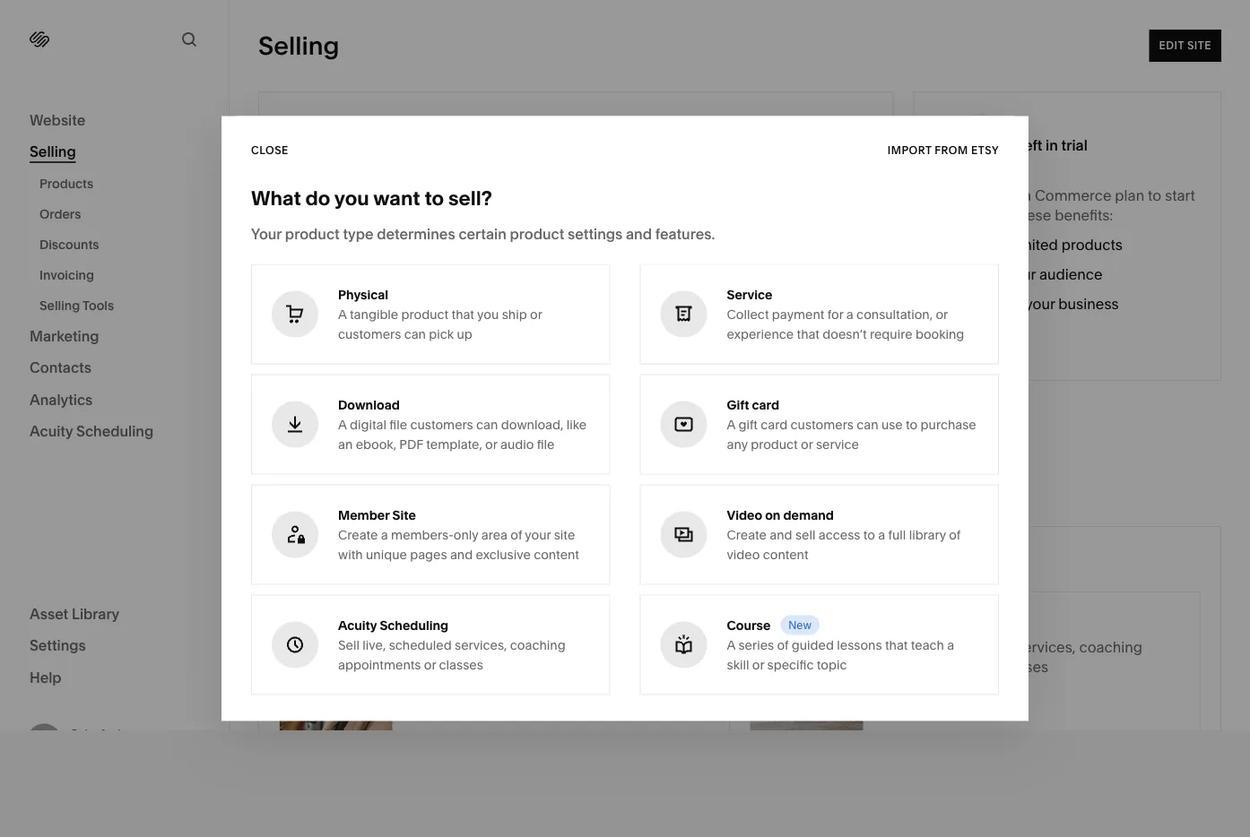 Task type: vqa. For each thing, say whether or not it's contained in the screenshot.


Task type: describe. For each thing, give the bounding box(es) containing it.
subscription
[[384, 371, 447, 384]]

1 horizontal spatial classes
[[998, 658, 1049, 676]]

1 vertical spatial selling
[[30, 143, 76, 161]]

ruby
[[71, 728, 97, 741]]

1 horizontal spatial live,
[[911, 639, 938, 656]]

demand
[[784, 508, 834, 523]]

collect
[[727, 307, 769, 322]]

selling.
[[418, 450, 454, 463]]

library
[[909, 527, 946, 543]]

unlimited
[[995, 236, 1058, 253]]

audio
[[501, 437, 534, 452]]

selling tools link
[[39, 291, 209, 321]]

contacts link
[[30, 358, 199, 379]]

topic inside "online course create a guided series of lessons to teach a skill or educate on a topic"
[[550, 658, 585, 676]]

trial
[[1062, 136, 1088, 154]]

digital
[[350, 417, 387, 432]]

payments
[[333, 274, 392, 290]]

content inside 'member site create a members-only area of your site with unique pages and exclusive content'
[[534, 547, 579, 562]]

customers inside download a digital file customers can download, like an ebook, pdf template, or audio file
[[410, 417, 473, 432]]

can inside physical a tangible product that you ship or customers can pick up
[[404, 327, 426, 342]]

products for products products added.
[[333, 196, 387, 211]]

product inside physical a tangible product that you ship or customers can pick up
[[402, 307, 449, 322]]

commerce
[[1035, 187, 1112, 204]]

create for online course create a guided series of lessons to teach a skill or educate on a topic
[[412, 639, 458, 656]]

selling tools
[[39, 298, 114, 314]]

acuity scheduling
[[30, 423, 154, 440]]

service
[[727, 287, 773, 302]]

set
[[283, 117, 315, 141]]

settings link
[[30, 636, 199, 658]]

pages
[[410, 547, 447, 562]]

0 vertical spatial up
[[319, 117, 344, 141]]

grow
[[967, 266, 1003, 283]]

added.
[[381, 213, 417, 227]]

full
[[889, 527, 906, 543]]

settings
[[568, 226, 623, 243]]

left
[[1021, 136, 1043, 154]]

or inside physical a tangible product that you ship or customers can pick up
[[530, 307, 542, 322]]

subscription choose a subscription plan.
[[333, 353, 474, 384]]

tools
[[83, 298, 114, 314]]

2 vertical spatial products
[[333, 213, 378, 227]]

site inside edit site button
[[1188, 39, 1212, 52]]

product inside gift card a gift card customers can use to purchase any product or service
[[751, 437, 798, 452]]

and right settings
[[626, 226, 652, 243]]

help link
[[30, 668, 62, 688]]

up inside physical a tangible product that you ship or customers can pick up
[[457, 327, 472, 342]]

to inside "online course create a guided series of lessons to teach a skill or educate on a topic"
[[640, 639, 654, 656]]

download
[[338, 397, 400, 413]]

subscribe for subscribe to a commerce plan to start selling with these benefits:
[[934, 187, 1003, 204]]

gift
[[739, 417, 758, 432]]

teach inside "online course create a guided series of lessons to teach a skill or educate on a topic"
[[657, 639, 695, 656]]

2 horizontal spatial scheduling
[[930, 614, 1007, 631]]

discounts
[[39, 237, 99, 253]]

customers inside gift card a gift card customers can use to purchase any product or service
[[791, 417, 854, 432]]

certain
[[459, 226, 507, 243]]

0 horizontal spatial scheduled
[[389, 638, 452, 653]]

and inside publish go live and start selling.
[[371, 450, 390, 463]]

a inside download a digital file customers can download, like an ebook, pdf template, or audio file
[[338, 417, 347, 432]]

member
[[338, 508, 390, 523]]

your left store
[[348, 117, 391, 141]]

website link
[[30, 110, 199, 131]]

invoicing
[[39, 268, 94, 283]]

an
[[338, 437, 353, 452]]

template,
[[426, 437, 482, 452]]

gift
[[727, 397, 750, 413]]

ruby anderson button
[[27, 724, 199, 759]]

lessons inside a series of guided lessons that teach a skill or specific topic
[[837, 638, 882, 653]]

of inside 'member site create a members-only area of your site with unique pages and exclusive content'
[[511, 527, 522, 543]]

new
[[789, 619, 812, 632]]

to inside payments add a way to get paid.
[[388, 292, 398, 305]]

purchase
[[921, 417, 977, 432]]

1 horizontal spatial scheduling
[[380, 618, 449, 633]]

payment
[[772, 307, 825, 322]]

or inside service collect payment for a consultation, or experience that doesn't require booking
[[936, 307, 948, 322]]

customers inside physical a tangible product that you ship or customers can pick up
[[338, 327, 401, 342]]

products
[[1062, 236, 1123, 253]]

consultation,
[[857, 307, 933, 322]]

online
[[412, 614, 457, 631]]

marketing
[[30, 327, 99, 345]]

0 vertical spatial selling
[[258, 30, 339, 61]]

and inside 'member site create a members-only area of your site with unique pages and exclusive content'
[[450, 547, 473, 562]]

service collect payment for a consultation, or experience that doesn't require booking
[[727, 287, 965, 342]]

set up your store
[[283, 117, 444, 141]]

use
[[882, 417, 903, 432]]

guided inside a series of guided lessons that teach a skill or specific topic
[[792, 638, 834, 653]]

or inside download a digital file customers can download, like an ebook, pdf template, or audio file
[[485, 437, 498, 452]]

1 horizontal spatial acuity
[[338, 618, 377, 633]]

1 vertical spatial card
[[761, 417, 788, 432]]

your inside 'member site create a members-only area of your site with unique pages and exclusive content'
[[525, 527, 551, 543]]

your
[[251, 226, 282, 243]]

to inside gift card a gift card customers can use to purchase any product or service
[[906, 417, 918, 432]]

asset library link
[[30, 605, 199, 626]]

member site create a members-only area of your site with unique pages and exclusive content
[[338, 508, 579, 562]]

specific
[[768, 658, 814, 673]]

0 horizontal spatial appointments
[[338, 658, 421, 673]]

choose
[[333, 371, 372, 384]]

skill inside a series of guided lessons that teach a skill or specific topic
[[727, 658, 749, 673]]

products for products
[[39, 176, 93, 192]]

ruby anderson
[[71, 728, 150, 741]]

selling link
[[30, 142, 199, 163]]

in
[[1046, 136, 1058, 154]]

0 horizontal spatial coaching
[[510, 638, 566, 653]]

educate
[[458, 658, 514, 676]]

service
[[816, 437, 859, 452]]

payments add a way to get paid.
[[333, 274, 445, 305]]

0 horizontal spatial services,
[[455, 638, 507, 653]]

store
[[395, 117, 444, 141]]

booking
[[916, 327, 965, 342]]

audience
[[1040, 266, 1103, 283]]

experience
[[727, 327, 794, 342]]

1 horizontal spatial coaching
[[1080, 639, 1143, 656]]

edit
[[1159, 39, 1185, 52]]

0 horizontal spatial classes
[[439, 658, 483, 673]]

of inside "online course create a guided series of lessons to teach a skill or educate on a topic"
[[568, 639, 582, 656]]

or inside "online course create a guided series of lessons to teach a skill or educate on a topic"
[[441, 658, 455, 676]]

access
[[819, 527, 861, 543]]

0 horizontal spatial sell
[[338, 638, 360, 653]]

settings
[[30, 637, 86, 655]]

days left in trial
[[985, 136, 1088, 154]]

1 horizontal spatial course
[[727, 618, 771, 633]]

scheduling inside acuity scheduling "link"
[[76, 423, 154, 440]]

can inside gift card a gift card customers can use to purchase any product or service
[[857, 417, 879, 432]]

way
[[365, 292, 385, 305]]

course inside "online course create a guided series of lessons to teach a skill or educate on a topic"
[[460, 614, 510, 631]]

start inside subscribe to a commerce plan to start selling with these benefits:
[[1165, 187, 1195, 204]]

0 horizontal spatial live,
[[363, 638, 386, 653]]

site inside 'member site create a members-only area of your site with unique pages and exclusive content'
[[554, 527, 575, 543]]

a inside video on demand create and sell access to a full library of video content
[[879, 527, 886, 543]]

website
[[30, 111, 86, 129]]

a series of guided lessons that teach a skill or specific topic
[[727, 638, 955, 673]]

want
[[373, 186, 420, 210]]

more
[[279, 548, 329, 572]]



Task type: locate. For each thing, give the bounding box(es) containing it.
manage your business
[[967, 295, 1119, 313]]

that inside a series of guided lessons that teach a skill or specific topic
[[885, 638, 908, 653]]

0 vertical spatial card
[[752, 397, 780, 413]]

1 horizontal spatial up
[[457, 327, 472, 342]]

these
[[1014, 206, 1052, 224]]

1 horizontal spatial skill
[[727, 658, 749, 673]]

import from etsy button
[[888, 135, 999, 167]]

that inside physical a tangible product that you ship or customers can pick up
[[452, 307, 475, 322]]

0 horizontal spatial sell
[[410, 548, 443, 572]]

file
[[390, 417, 407, 432], [537, 437, 555, 452]]

card up the gift
[[752, 397, 780, 413]]

plan.
[[450, 371, 474, 384]]

a inside 'member site create a members-only area of your site with unique pages and exclusive content'
[[381, 527, 388, 543]]

0 horizontal spatial create
[[338, 527, 378, 543]]

0 horizontal spatial site
[[554, 527, 575, 543]]

create down online
[[412, 639, 458, 656]]

you left the ship
[[477, 307, 499, 322]]

can up template,
[[476, 417, 498, 432]]

1 horizontal spatial scheduled
[[941, 639, 1013, 656]]

of
[[511, 527, 522, 543], [949, 527, 961, 543], [777, 638, 789, 653], [568, 639, 582, 656]]

on inside "online course create a guided series of lessons to teach a skill or educate on a topic"
[[517, 658, 535, 676]]

up right pick
[[457, 327, 472, 342]]

from
[[935, 144, 969, 157]]

close button
[[251, 135, 289, 167]]

site right the edit
[[1188, 39, 1212, 52]]

0 horizontal spatial topic
[[550, 658, 585, 676]]

and down the only
[[450, 547, 473, 562]]

1 vertical spatial subscribe
[[934, 348, 998, 361]]

0 horizontal spatial teach
[[657, 639, 695, 656]]

etsy
[[972, 144, 999, 157]]

type
[[343, 226, 374, 243]]

subscribe down booking
[[934, 348, 998, 361]]

on right the educate
[[517, 658, 535, 676]]

0 vertical spatial on
[[765, 508, 781, 523]]

product down the gift
[[751, 437, 798, 452]]

1 horizontal spatial on
[[765, 508, 781, 523]]

go
[[333, 450, 348, 463]]

classes
[[439, 658, 483, 673], [998, 658, 1049, 676]]

grow your audience
[[967, 266, 1103, 283]]

0 horizontal spatial customers
[[338, 327, 401, 342]]

on right video
[[765, 508, 781, 523]]

0 vertical spatial sell
[[796, 527, 816, 543]]

1 vertical spatial sell
[[410, 548, 443, 572]]

selling
[[258, 30, 339, 61], [30, 143, 76, 161], [39, 298, 80, 314]]

2 vertical spatial that
[[885, 638, 908, 653]]

your product type determines certain product settings and features.
[[251, 226, 715, 243]]

topic right the specific
[[817, 658, 847, 673]]

or
[[530, 307, 542, 322], [936, 307, 948, 322], [485, 437, 498, 452], [801, 437, 813, 452], [424, 658, 436, 673], [752, 658, 765, 673], [441, 658, 455, 676], [981, 658, 995, 676]]

and
[[626, 226, 652, 243], [371, 450, 390, 463], [770, 527, 793, 543], [450, 547, 473, 562]]

file up pdf
[[390, 417, 407, 432]]

0 vertical spatial start
[[1165, 187, 1195, 204]]

tangible
[[350, 307, 399, 322]]

site
[[392, 508, 416, 523]]

sell?
[[449, 186, 492, 210]]

0 horizontal spatial content
[[534, 547, 579, 562]]

0 horizontal spatial acuity scheduling sell live, scheduled services, coaching appointments or classes
[[338, 618, 566, 673]]

that inside service collect payment for a consultation, or experience that doesn't require booking
[[797, 327, 820, 342]]

a
[[1024, 187, 1032, 204], [357, 292, 363, 305], [847, 307, 854, 322], [375, 371, 381, 384], [381, 527, 388, 543], [879, 527, 886, 543], [948, 638, 955, 653], [461, 639, 469, 656], [699, 639, 707, 656], [538, 658, 547, 676]]

0 horizontal spatial up
[[319, 117, 344, 141]]

download a digital file customers can download, like an ebook, pdf template, or audio file
[[338, 397, 587, 452]]

your down the unlimited
[[1006, 266, 1036, 283]]

file down download,
[[537, 437, 555, 452]]

a inside the subscription choose a subscription plan.
[[375, 371, 381, 384]]

skill inside "online course create a guided series of lessons to teach a skill or educate on a topic"
[[412, 658, 437, 676]]

a inside physical a tangible product that you ship or customers can pick up
[[338, 307, 347, 322]]

1 vertical spatial up
[[457, 327, 472, 342]]

create inside video on demand create and sell access to a full library of video content
[[727, 527, 767, 543]]

manage
[[967, 295, 1022, 313]]

to
[[425, 186, 444, 210], [1007, 187, 1020, 204], [1148, 187, 1162, 204], [388, 292, 398, 305], [906, 417, 918, 432], [864, 527, 876, 543], [386, 548, 406, 572], [640, 639, 654, 656]]

acuity down ways
[[338, 618, 377, 633]]

1 vertical spatial you
[[477, 307, 499, 322]]

customers up template,
[[410, 417, 473, 432]]

1 horizontal spatial guided
[[792, 638, 834, 653]]

content inside video on demand create and sell access to a full library of video content
[[763, 547, 809, 562]]

and inside video on demand create and sell access to a full library of video content
[[770, 527, 793, 543]]

1 vertical spatial file
[[537, 437, 555, 452]]

teach inside a series of guided lessons that teach a skill or specific topic
[[911, 638, 945, 653]]

import from etsy
[[888, 144, 999, 157]]

ebook,
[[356, 437, 396, 452]]

create inside "online course create a guided series of lessons to teach a skill or educate on a topic"
[[412, 639, 458, 656]]

products up orders
[[39, 176, 93, 192]]

create down video
[[727, 527, 767, 543]]

guided up the educate
[[473, 639, 521, 656]]

asset library
[[30, 606, 119, 623]]

on inside video on demand create and sell access to a full library of video content
[[765, 508, 781, 523]]

1 horizontal spatial start
[[1165, 187, 1195, 204]]

0 horizontal spatial skill
[[412, 658, 437, 676]]

1 horizontal spatial site
[[1188, 39, 1212, 52]]

1 horizontal spatial services,
[[1016, 639, 1076, 656]]

0 horizontal spatial file
[[390, 417, 407, 432]]

0 horizontal spatial start
[[393, 450, 415, 463]]

edit site button
[[1150, 30, 1222, 62]]

1 horizontal spatial customers
[[410, 417, 473, 432]]

on
[[765, 508, 781, 523], [517, 658, 535, 676]]

0 horizontal spatial acuity
[[30, 423, 73, 440]]

2 subscribe from the top
[[934, 348, 998, 361]]

download,
[[501, 417, 564, 432]]

subscribe for subscribe
[[934, 348, 998, 361]]

physical a tangible product that you ship or customers can pick up
[[338, 287, 542, 342]]

video
[[727, 508, 763, 523]]

1 horizontal spatial topic
[[817, 658, 847, 673]]

of inside video on demand create and sell access to a full library of video content
[[949, 527, 961, 543]]

guided inside "online course create a guided series of lessons to teach a skill or educate on a topic"
[[473, 639, 521, 656]]

you right do
[[334, 186, 369, 210]]

create inside 'member site create a members-only area of your site with unique pages and exclusive content'
[[338, 527, 378, 543]]

your up the exclusive
[[525, 527, 551, 543]]

content right the exclusive
[[534, 547, 579, 562]]

your down grow your audience
[[1026, 295, 1055, 313]]

a inside subscribe to a commerce plan to start selling with these benefits:
[[1024, 187, 1032, 204]]

0 vertical spatial file
[[390, 417, 407, 432]]

a inside gift card a gift card customers can use to purchase any product or service
[[727, 417, 736, 432]]

sell down members-
[[410, 548, 443, 572]]

any
[[727, 437, 748, 452]]

sell down demand
[[796, 527, 816, 543]]

customers
[[338, 327, 401, 342], [410, 417, 473, 432], [791, 417, 854, 432]]

0 horizontal spatial you
[[334, 186, 369, 210]]

2 horizontal spatial sell
[[967, 236, 991, 253]]

1 horizontal spatial appointments
[[883, 658, 978, 676]]

0 vertical spatial subscribe
[[934, 187, 1003, 204]]

live,
[[363, 638, 386, 653], [911, 639, 938, 656]]

1 horizontal spatial acuity scheduling sell live, scheduled services, coaching appointments or classes
[[883, 614, 1143, 676]]

selling up marketing
[[39, 298, 80, 314]]

can inside download a digital file customers can download, like an ebook, pdf template, or audio file
[[476, 417, 498, 432]]

1 subscribe from the top
[[934, 187, 1003, 204]]

selling down website at left
[[30, 143, 76, 161]]

1 horizontal spatial file
[[537, 437, 555, 452]]

help
[[30, 669, 62, 687]]

live
[[351, 450, 368, 463]]

2 horizontal spatial create
[[727, 527, 767, 543]]

0 horizontal spatial series
[[524, 639, 565, 656]]

0 horizontal spatial lessons
[[585, 639, 637, 656]]

up
[[319, 117, 344, 141], [457, 327, 472, 342]]

2 content from the left
[[763, 547, 809, 562]]

topic right the educate
[[550, 658, 585, 676]]

card right the gift
[[761, 417, 788, 432]]

like
[[567, 417, 587, 432]]

1 horizontal spatial content
[[763, 547, 809, 562]]

determines
[[377, 226, 455, 243]]

1 horizontal spatial that
[[797, 327, 820, 342]]

2 horizontal spatial customers
[[791, 417, 854, 432]]

days
[[985, 136, 1017, 154]]

start right the plan
[[1165, 187, 1195, 204]]

1 horizontal spatial you
[[477, 307, 499, 322]]

customers up service
[[791, 417, 854, 432]]

analytics
[[30, 391, 93, 409]]

acuity inside acuity scheduling "link"
[[30, 423, 73, 440]]

a inside payments add a way to get paid.
[[357, 292, 363, 305]]

acuity scheduling link
[[30, 422, 199, 443]]

1 vertical spatial start
[[393, 450, 415, 463]]

can left "use"
[[857, 417, 879, 432]]

unique
[[366, 547, 407, 562]]

to inside video on demand create and sell access to a full library of video content
[[864, 527, 876, 543]]

1 horizontal spatial can
[[476, 417, 498, 432]]

2 horizontal spatial acuity
[[883, 614, 926, 631]]

0 horizontal spatial guided
[[473, 639, 521, 656]]

add
[[333, 292, 354, 305]]

skill left the specific
[[727, 658, 749, 673]]

require
[[870, 327, 913, 342]]

product
[[285, 226, 340, 243], [510, 226, 565, 243], [402, 307, 449, 322], [751, 437, 798, 452]]

discounts link
[[39, 230, 209, 260]]

a
[[338, 307, 347, 322], [338, 417, 347, 432], [727, 417, 736, 432], [727, 638, 736, 653]]

ship
[[502, 307, 527, 322]]

doesn't
[[823, 327, 867, 342]]

marketing link
[[30, 327, 199, 348]]

course left 'new'
[[727, 618, 771, 633]]

create down member
[[338, 527, 378, 543]]

start left "selling."
[[393, 450, 415, 463]]

business
[[1059, 295, 1119, 313]]

import
[[888, 144, 932, 157]]

plan
[[1115, 187, 1145, 204]]

a inside a series of guided lessons that teach a skill or specific topic
[[948, 638, 955, 653]]

1 vertical spatial that
[[797, 327, 820, 342]]

subscribe inside subscribe to a commerce plan to start selling with these benefits:
[[934, 187, 1003, 204]]

with inside 'member site create a members-only area of your site with unique pages and exclusive content'
[[338, 547, 363, 562]]

selling up set
[[258, 30, 339, 61]]

you inside physical a tangible product that you ship or customers can pick up
[[477, 307, 499, 322]]

1 horizontal spatial sell
[[883, 639, 907, 656]]

sell inside video on demand create and sell access to a full library of video content
[[796, 527, 816, 543]]

orders
[[39, 207, 81, 222]]

0 vertical spatial site
[[1188, 39, 1212, 52]]

library
[[72, 606, 119, 623]]

0 vertical spatial you
[[334, 186, 369, 210]]

series inside "online course create a guided series of lessons to teach a skill or educate on a topic"
[[524, 639, 565, 656]]

2 horizontal spatial that
[[885, 638, 908, 653]]

can
[[404, 327, 426, 342], [476, 417, 498, 432], [857, 417, 879, 432]]

benefits:
[[1055, 206, 1113, 224]]

do
[[306, 186, 331, 210]]

anderson
[[99, 728, 150, 741]]

members-
[[391, 527, 454, 543]]

with left these
[[982, 206, 1010, 224]]

of inside a series of guided lessons that teach a skill or specific topic
[[777, 638, 789, 653]]

1 horizontal spatial lessons
[[837, 638, 882, 653]]

analytics link
[[30, 390, 199, 411]]

invoicing link
[[39, 260, 209, 291]]

products
[[39, 176, 93, 192], [333, 196, 387, 211], [333, 213, 378, 227]]

customers down tangible
[[338, 327, 401, 342]]

create for member site create a members-only area of your site with unique pages and exclusive content
[[338, 527, 378, 543]]

can left pick
[[404, 327, 426, 342]]

product down do
[[285, 226, 340, 243]]

appointments
[[338, 658, 421, 673], [883, 658, 978, 676]]

1 horizontal spatial series
[[739, 638, 774, 653]]

1 vertical spatial site
[[554, 527, 575, 543]]

course up the educate
[[460, 614, 510, 631]]

products up type
[[333, 196, 387, 211]]

products products added.
[[333, 196, 417, 227]]

guided down 'new'
[[792, 638, 834, 653]]

lessons
[[837, 638, 882, 653], [585, 639, 637, 656]]

or inside gift card a gift card customers can use to purchase any product or service
[[801, 437, 813, 452]]

0 horizontal spatial course
[[460, 614, 510, 631]]

acuity down analytics
[[30, 423, 73, 440]]

with left unique
[[338, 547, 363, 562]]

and down demand
[[770, 527, 793, 543]]

start inside publish go live and start selling.
[[393, 450, 415, 463]]

or inside a series of guided lessons that teach a skill or specific topic
[[752, 658, 765, 673]]

0 horizontal spatial scheduling
[[76, 423, 154, 440]]

physical
[[338, 287, 388, 302]]

series inside a series of guided lessons that teach a skill or specific topic
[[739, 638, 774, 653]]

1 horizontal spatial sell
[[796, 527, 816, 543]]

subscribe up selling
[[934, 187, 1003, 204]]

1 horizontal spatial teach
[[911, 638, 945, 653]]

0 vertical spatial with
[[982, 206, 1010, 224]]

0 horizontal spatial with
[[338, 547, 363, 562]]

site right area
[[554, 527, 575, 543]]

up right set
[[319, 117, 344, 141]]

2 vertical spatial selling
[[39, 298, 80, 314]]

skill down online
[[412, 658, 437, 676]]

2 horizontal spatial can
[[857, 417, 879, 432]]

card
[[752, 397, 780, 413], [761, 417, 788, 432]]

and right 'live'
[[371, 450, 390, 463]]

lessons inside "online course create a guided series of lessons to teach a skill or educate on a topic"
[[585, 639, 637, 656]]

edit site
[[1159, 39, 1212, 52]]

paid.
[[420, 292, 445, 305]]

a inside service collect payment for a consultation, or experience that doesn't require booking
[[847, 307, 854, 322]]

publish
[[333, 432, 377, 448]]

acuity
[[30, 423, 73, 440], [883, 614, 926, 631], [338, 618, 377, 633]]

with inside subscribe to a commerce plan to start selling with these benefits:
[[982, 206, 1010, 224]]

0 horizontal spatial can
[[404, 327, 426, 342]]

0 horizontal spatial that
[[452, 307, 475, 322]]

more ways to sell
[[279, 548, 443, 572]]

a inside a series of guided lessons that teach a skill or specific topic
[[727, 638, 736, 653]]

acuity up a series of guided lessons that teach a skill or specific topic
[[883, 614, 926, 631]]

features.
[[656, 226, 715, 243]]

topic inside a series of guided lessons that teach a skill or specific topic
[[817, 658, 847, 673]]

0 vertical spatial that
[[452, 307, 475, 322]]

gift card a gift card customers can use to purchase any product or service
[[727, 397, 977, 452]]

1 vertical spatial with
[[338, 547, 363, 562]]

products down what do you want to sell?
[[333, 213, 378, 227]]

content right video
[[763, 547, 809, 562]]

1 horizontal spatial with
[[982, 206, 1010, 224]]

site
[[1188, 39, 1212, 52], [554, 527, 575, 543]]

1 vertical spatial products
[[333, 196, 387, 211]]

course
[[460, 614, 510, 631], [727, 618, 771, 633]]

1 horizontal spatial create
[[412, 639, 458, 656]]

0 horizontal spatial on
[[517, 658, 535, 676]]

what
[[251, 186, 301, 210]]

product right "certain"
[[510, 226, 565, 243]]

ways
[[333, 548, 382, 572]]

1 content from the left
[[534, 547, 579, 562]]

product down paid.
[[402, 307, 449, 322]]

0 vertical spatial products
[[39, 176, 93, 192]]

1 vertical spatial on
[[517, 658, 535, 676]]



